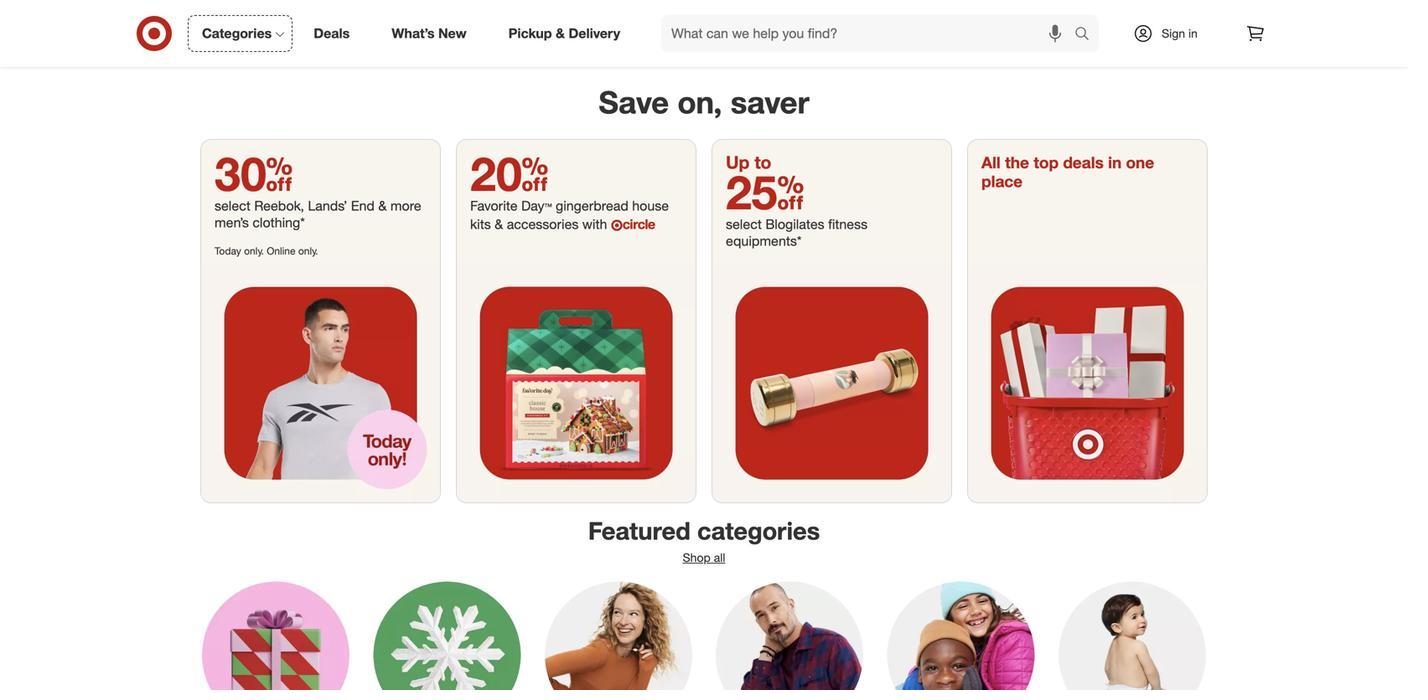 Task type: describe. For each thing, give the bounding box(es) containing it.
to
[[755, 152, 772, 173]]

sign in link
[[1119, 15, 1224, 52]]

deals link
[[299, 15, 371, 52]]

the
[[1005, 153, 1029, 172]]

delivery
[[569, 25, 620, 42]]

with
[[582, 216, 607, 232]]

new
[[438, 25, 467, 42]]

more
[[391, 198, 421, 214]]

circle
[[623, 216, 655, 232]]

pickup & delivery
[[509, 25, 620, 42]]

place
[[982, 172, 1023, 191]]

kits
[[470, 216, 491, 232]]

& inside 'gingerbread house kits & accessories with'
[[495, 216, 503, 232]]

categories
[[202, 25, 272, 42]]

2 only. from the left
[[298, 245, 318, 257]]

select blogilates fitness equipments*
[[726, 216, 868, 249]]

men's
[[215, 214, 249, 231]]

accessories
[[507, 216, 579, 232]]

categories link
[[188, 15, 293, 52]]

select inside 30 select reebok, lands' end & more men's clothing*
[[215, 198, 251, 214]]

30
[[215, 145, 293, 202]]

saver
[[731, 83, 810, 121]]

today
[[215, 245, 241, 257]]

what's new link
[[377, 15, 488, 52]]

all the top deals in one place
[[982, 153, 1154, 191]]

1 horizontal spatial in
[[1189, 26, 1198, 41]]

deals
[[1063, 153, 1104, 172]]

online
[[267, 245, 296, 257]]

all
[[714, 551, 725, 566]]

pickup & delivery link
[[494, 15, 641, 52]]

sign
[[1162, 26, 1185, 41]]

sign in
[[1162, 26, 1198, 41]]

featured
[[588, 516, 691, 546]]

today only! image
[[201, 264, 440, 503]]

fitness
[[828, 216, 868, 233]]

blogilates
[[766, 216, 825, 233]]

save
[[599, 83, 669, 121]]

save on, saver
[[599, 83, 810, 121]]

equipments*
[[726, 233, 802, 249]]

0 vertical spatial &
[[556, 25, 565, 42]]



Task type: vqa. For each thing, say whether or not it's contained in the screenshot.
offer for 30% off Favorite Day Holiday red & green frosted sugar cookies
no



Task type: locate. For each thing, give the bounding box(es) containing it.
1 only. from the left
[[244, 245, 264, 257]]

in inside all the top deals in one place
[[1108, 153, 1122, 172]]

in right sign
[[1189, 26, 1198, 41]]

select
[[215, 198, 251, 214], [726, 216, 762, 233]]

select inside select blogilates fitness equipments*
[[726, 216, 762, 233]]

25
[[726, 163, 804, 220]]

& right kits
[[495, 216, 503, 232]]

clothing*
[[253, 214, 305, 231]]

1 horizontal spatial select
[[726, 216, 762, 233]]

0 horizontal spatial only.
[[244, 245, 264, 257]]

only. right online
[[298, 245, 318, 257]]

1 horizontal spatial &
[[495, 216, 503, 232]]

1 horizontal spatial only.
[[298, 245, 318, 257]]

2 horizontal spatial &
[[556, 25, 565, 42]]

0 horizontal spatial in
[[1108, 153, 1122, 172]]

pickup
[[509, 25, 552, 42]]

today only. online only.
[[215, 245, 318, 257]]

1 vertical spatial in
[[1108, 153, 1122, 172]]

deals
[[314, 25, 350, 42]]

end
[[351, 198, 375, 214]]

up
[[726, 152, 750, 173]]

& inside 30 select reebok, lands' end & more men's clothing*
[[378, 198, 387, 214]]

what's new
[[392, 25, 467, 42]]

all the top deals in one place link
[[968, 140, 1207, 503]]

featured categories shop all
[[588, 516, 820, 566]]

™
[[545, 198, 552, 214]]

& right pickup
[[556, 25, 565, 42]]

shop all link
[[683, 551, 725, 566]]

0 horizontal spatial select
[[215, 198, 251, 214]]

only.
[[244, 245, 264, 257], [298, 245, 318, 257]]

favorite day ™
[[470, 198, 552, 214]]

what's
[[392, 25, 435, 42]]

gingerbread house kits & accessories with
[[470, 198, 669, 232]]

search
[[1067, 27, 1107, 43]]

day
[[521, 198, 545, 214]]

select up the equipments*
[[726, 216, 762, 233]]

in left the one
[[1108, 153, 1122, 172]]

one
[[1126, 153, 1154, 172]]

select up men's
[[215, 198, 251, 214]]

1 vertical spatial select
[[726, 216, 762, 233]]

all
[[982, 153, 1001, 172]]

up to
[[726, 152, 772, 173]]

favorite
[[470, 198, 518, 214]]

categories
[[697, 516, 820, 546]]

shop
[[683, 551, 711, 566]]

gingerbread
[[556, 198, 629, 214]]

only. right today
[[244, 245, 264, 257]]

reebok,
[[254, 198, 304, 214]]

in
[[1189, 26, 1198, 41], [1108, 153, 1122, 172]]

0 horizontal spatial &
[[378, 198, 387, 214]]

0 vertical spatial select
[[215, 198, 251, 214]]

search button
[[1067, 15, 1107, 55]]

top
[[1034, 153, 1059, 172]]

& right end
[[378, 198, 387, 214]]

2 vertical spatial &
[[495, 216, 503, 232]]

lands'
[[308, 198, 347, 214]]

20
[[470, 145, 549, 202]]

on,
[[678, 83, 722, 121]]

What can we help you find? suggestions appear below search field
[[661, 15, 1079, 52]]

30 select reebok, lands' end & more men's clothing*
[[215, 145, 421, 231]]

1 vertical spatial &
[[378, 198, 387, 214]]

0 vertical spatial in
[[1189, 26, 1198, 41]]

&
[[556, 25, 565, 42], [378, 198, 387, 214], [495, 216, 503, 232]]

house
[[632, 198, 669, 214]]



